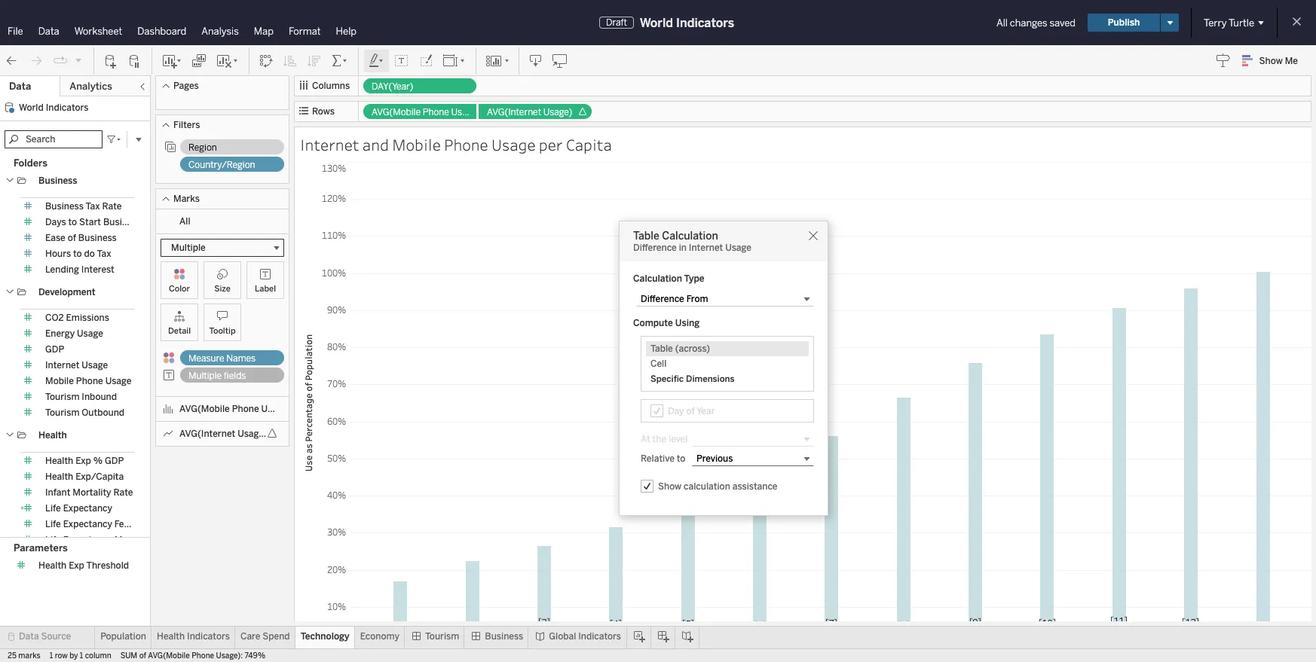 Task type: vqa. For each thing, say whether or not it's contained in the screenshot.
Forecast inside list box
no



Task type: describe. For each thing, give the bounding box(es) containing it.
0 vertical spatial gdp
[[45, 345, 64, 355]]

days
[[45, 217, 66, 228]]

show calculation assistance
[[658, 482, 778, 492]]

population
[[100, 632, 146, 643]]

at the level
[[641, 434, 688, 445]]

0 vertical spatial tax
[[86, 201, 100, 212]]

specific
[[651, 374, 684, 385]]

emissions
[[66, 313, 109, 324]]

co2 emissions
[[45, 313, 109, 324]]

do
[[84, 249, 95, 259]]

(across)
[[675, 344, 711, 354]]

relative to
[[641, 454, 686, 465]]

table for (across)
[[651, 344, 673, 354]]

start
[[79, 217, 101, 228]]

analytics
[[70, 81, 112, 92]]

25 marks
[[8, 652, 41, 661]]

format workbook image
[[419, 53, 434, 68]]

exp for threshold
[[69, 561, 84, 572]]

names
[[226, 354, 256, 364]]

in
[[679, 243, 687, 253]]

0 horizontal spatial world indicators
[[19, 103, 89, 113]]

inbound
[[82, 392, 117, 403]]

show/hide cards image
[[486, 53, 510, 68]]

pause auto updates image
[[127, 53, 143, 68]]

redo image
[[29, 53, 44, 68]]

to for do
[[73, 249, 82, 259]]

health for health
[[38, 431, 67, 441]]

multiple fields
[[189, 371, 246, 382]]

0 horizontal spatial replay animation image
[[53, 53, 68, 68]]

infant
[[45, 488, 70, 498]]

table calculation dialog
[[619, 221, 829, 517]]

undo image
[[5, 53, 20, 68]]

filters
[[173, 120, 200, 130]]

all changes saved
[[997, 17, 1076, 28]]

by
[[70, 652, 78, 661]]

exp for %
[[76, 456, 91, 467]]

expectancy for female
[[63, 520, 112, 530]]

saved
[[1050, 17, 1076, 28]]

marks. press enter to open the view data window.. use arrow keys to navigate data visualization elements. image
[[351, 162, 1314, 646]]

source
[[41, 632, 71, 643]]

1 vertical spatial avg(mobile
[[179, 404, 230, 415]]

compute using
[[633, 318, 700, 329]]

label
[[255, 284, 276, 294]]

the
[[653, 434, 667, 445]]

1 vertical spatial data
[[9, 81, 31, 92]]

health for health indicators
[[157, 632, 185, 643]]

swap rows and columns image
[[259, 53, 274, 68]]

show me button
[[1236, 49, 1312, 72]]

care
[[240, 632, 260, 643]]

health exp % gdp
[[45, 456, 124, 467]]

male
[[115, 535, 135, 546]]

worksheet
[[74, 26, 122, 37]]

business left global
[[485, 632, 524, 643]]

region
[[189, 143, 217, 153]]

2 vertical spatial tourism
[[425, 632, 460, 643]]

health exp threshold
[[38, 561, 129, 572]]

technology
[[301, 632, 350, 643]]

health for health exp % gdp
[[45, 456, 73, 467]]

internet and mobile phone usage per capita
[[300, 134, 612, 155]]

row
[[55, 652, 68, 661]]

business tax rate
[[45, 201, 122, 212]]

health for health exp/capita
[[45, 472, 73, 483]]

1 vertical spatial avg(internet
[[179, 429, 235, 440]]

sort descending image
[[307, 53, 322, 68]]

relative
[[641, 454, 675, 465]]

business down folders at top
[[38, 176, 77, 186]]

format
[[289, 26, 321, 37]]

energy
[[45, 329, 75, 339]]

0 vertical spatial avg(mobile
[[372, 107, 421, 118]]

0 vertical spatial world indicators
[[640, 15, 735, 30]]

cell
[[651, 359, 667, 370]]

business down days to start business
[[78, 233, 117, 244]]

of for avg(mobile
[[139, 652, 146, 661]]

tourism for tourism inbound
[[45, 392, 80, 403]]

health indicators
[[157, 632, 230, 643]]

1 horizontal spatial avg(internet
[[487, 107, 542, 118]]

co2
[[45, 313, 64, 324]]

global indicators
[[549, 632, 621, 643]]

clear sheet image
[[216, 53, 240, 68]]

all for all changes saved
[[997, 17, 1008, 28]]

highlight image
[[368, 53, 385, 68]]

marks
[[18, 652, 41, 661]]

multiple
[[189, 371, 222, 382]]

interest
[[81, 265, 114, 275]]

new worksheet image
[[161, 53, 182, 68]]

1 expectancy from the top
[[63, 504, 112, 514]]

tourism inbound
[[45, 392, 117, 403]]

energy usage
[[45, 329, 103, 339]]

to for start
[[68, 217, 77, 228]]

%
[[93, 456, 103, 467]]

dimensions
[[686, 374, 735, 385]]

analysis
[[202, 26, 239, 37]]

measure names
[[189, 354, 256, 364]]

publish button
[[1088, 14, 1161, 32]]

1 horizontal spatial world
[[640, 15, 673, 30]]

sum of avg(mobile phone usage): 749%
[[120, 652, 266, 661]]

life for life expectancy
[[45, 504, 61, 514]]

show me
[[1260, 56, 1299, 66]]

tourism outbound
[[45, 408, 124, 419]]

mortality
[[73, 488, 111, 498]]

rows
[[312, 106, 335, 117]]

year
[[697, 406, 715, 417]]

0 horizontal spatial avg(mobile phone usage)
[[179, 404, 291, 415]]

using
[[676, 318, 700, 329]]

table calculation difference in internet usage
[[633, 230, 752, 253]]

outbound
[[82, 408, 124, 419]]

threshold
[[86, 561, 129, 572]]

difference
[[633, 243, 677, 253]]

ease
[[45, 233, 65, 244]]

sort ascending image
[[283, 53, 298, 68]]

data guide image
[[1216, 53, 1231, 68]]

download image
[[529, 53, 544, 68]]

ease of business
[[45, 233, 117, 244]]

1 vertical spatial world
[[19, 103, 44, 113]]

day
[[668, 406, 684, 417]]



Task type: locate. For each thing, give the bounding box(es) containing it.
life up the "health exp threshold"
[[45, 535, 61, 546]]

color
[[169, 284, 190, 294]]

exp left %
[[76, 456, 91, 467]]

0 vertical spatial data
[[38, 26, 59, 37]]

1 vertical spatial table
[[651, 344, 673, 354]]

replay animation image
[[53, 53, 68, 68], [74, 55, 83, 64]]

0 vertical spatial internet
[[300, 134, 359, 155]]

table up cell
[[651, 344, 673, 354]]

show for show me
[[1260, 56, 1283, 66]]

world indicators right draft
[[640, 15, 735, 30]]

avg(internet up per at the left of page
[[487, 107, 542, 118]]

1 vertical spatial all
[[179, 216, 190, 227]]

care spend
[[240, 632, 290, 643]]

1 horizontal spatial avg(mobile phone usage)
[[372, 107, 481, 118]]

table left in
[[633, 230, 660, 243]]

table for calculation
[[633, 230, 660, 243]]

development
[[38, 287, 96, 298]]

to
[[68, 217, 77, 228], [73, 249, 82, 259], [677, 454, 686, 465]]

0 vertical spatial rate
[[102, 201, 122, 212]]

measure
[[189, 354, 224, 364]]

totals image
[[331, 53, 349, 68]]

economy
[[360, 632, 400, 643]]

exp down life expectancy male
[[69, 561, 84, 572]]

data down undo icon
[[9, 81, 31, 92]]

tourism down tourism inbound
[[45, 408, 80, 419]]

folders
[[14, 158, 48, 169]]

to right days
[[68, 217, 77, 228]]

world indicators up "search" text field
[[19, 103, 89, 113]]

business up days
[[45, 201, 84, 212]]

2 expectancy from the top
[[63, 520, 112, 530]]

usage right in
[[726, 243, 752, 253]]

replay animation image up 'analytics'
[[74, 55, 83, 64]]

expectancy up life expectancy male
[[63, 520, 112, 530]]

1 vertical spatial to
[[73, 249, 82, 259]]

hours to do tax
[[45, 249, 111, 259]]

1 vertical spatial calculation
[[633, 274, 682, 284]]

mobile right and
[[392, 134, 441, 155]]

capita
[[566, 134, 612, 155]]

1 vertical spatial tax
[[97, 249, 111, 259]]

of inside table calculation dialog
[[687, 406, 695, 417]]

1 life from the top
[[45, 504, 61, 514]]

days to start business
[[45, 217, 142, 228]]

health for health exp threshold
[[38, 561, 67, 572]]

fit image
[[443, 53, 467, 68]]

avg(mobile phone usage) down fields
[[179, 404, 291, 415]]

0 vertical spatial of
[[68, 233, 76, 244]]

tax
[[86, 201, 100, 212], [97, 249, 111, 259]]

1 vertical spatial tourism
[[45, 408, 80, 419]]

0 vertical spatial exp
[[76, 456, 91, 467]]

1 horizontal spatial all
[[997, 17, 1008, 28]]

health down tourism outbound
[[38, 431, 67, 441]]

1 vertical spatial mobile
[[45, 376, 74, 387]]

female
[[115, 520, 145, 530]]

compute
[[633, 318, 673, 329]]

internet up "mobile phone usage"
[[45, 360, 80, 371]]

0 horizontal spatial internet
[[45, 360, 80, 371]]

tourism for tourism outbound
[[45, 408, 80, 419]]

1 row by 1 column
[[50, 652, 111, 661]]

calculation type
[[633, 274, 705, 284]]

2 vertical spatial avg(mobile
[[148, 652, 190, 661]]

2 vertical spatial internet
[[45, 360, 80, 371]]

health down parameters
[[38, 561, 67, 572]]

world up "search" text field
[[19, 103, 44, 113]]

to inside table calculation dialog
[[677, 454, 686, 465]]

0 horizontal spatial gdp
[[45, 345, 64, 355]]

indicators
[[676, 15, 735, 30], [46, 103, 89, 113], [187, 632, 230, 643], [579, 632, 621, 643]]

changes
[[1010, 17, 1048, 28]]

3 expectancy from the top
[[63, 535, 112, 546]]

1 horizontal spatial of
[[139, 652, 146, 661]]

0 vertical spatial all
[[997, 17, 1008, 28]]

country/region
[[189, 160, 255, 170]]

of for year
[[687, 406, 695, 417]]

2 vertical spatial life
[[45, 535, 61, 546]]

usage inside table calculation difference in internet usage
[[726, 243, 752, 253]]

terry turtle
[[1204, 17, 1255, 28]]

calculation up type
[[662, 230, 718, 243]]

data up 'marks'
[[19, 632, 39, 643]]

2 1 from the left
[[80, 652, 83, 661]]

tax right do
[[97, 249, 111, 259]]

calculation
[[662, 230, 718, 243], [633, 274, 682, 284]]

show left me
[[1260, 56, 1283, 66]]

0 vertical spatial mobile
[[392, 134, 441, 155]]

health up infant
[[45, 472, 73, 483]]

and
[[363, 134, 389, 155]]

1 vertical spatial rate
[[113, 488, 133, 498]]

usage up "mobile phone usage"
[[82, 360, 108, 371]]

all down marks
[[179, 216, 190, 227]]

rate for infant mortality rate
[[113, 488, 133, 498]]

exp
[[76, 456, 91, 467], [69, 561, 84, 572]]

1 horizontal spatial replay animation image
[[74, 55, 83, 64]]

draft
[[606, 17, 627, 28]]

0 vertical spatial expectancy
[[63, 504, 112, 514]]

avg(internet usage)
[[487, 107, 573, 118], [179, 429, 267, 440]]

parameters
[[14, 543, 68, 554]]

business
[[38, 176, 77, 186], [45, 201, 84, 212], [103, 217, 142, 228], [78, 233, 117, 244], [485, 632, 524, 643]]

expectancy down infant mortality rate on the left of page
[[63, 504, 112, 514]]

hours
[[45, 249, 71, 259]]

2 vertical spatial expectancy
[[63, 535, 112, 546]]

internet down rows
[[300, 134, 359, 155]]

1 vertical spatial life
[[45, 520, 61, 530]]

show for show calculation assistance
[[658, 482, 682, 492]]

avg(internet usage) up per at the left of page
[[487, 107, 573, 118]]

new data source image
[[103, 53, 118, 68]]

gdp right %
[[105, 456, 124, 467]]

publish
[[1108, 17, 1140, 28]]

life up parameters
[[45, 520, 61, 530]]

avg(internet down multiple
[[179, 429, 235, 440]]

of for business
[[68, 233, 76, 244]]

data up "redo" icon
[[38, 26, 59, 37]]

sum
[[120, 652, 137, 661]]

at
[[641, 434, 651, 445]]

mobile phone usage
[[45, 376, 132, 387]]

1 horizontal spatial avg(internet usage)
[[487, 107, 573, 118]]

rate for business tax rate
[[102, 201, 122, 212]]

avg(mobile down day(year)
[[372, 107, 421, 118]]

0 horizontal spatial of
[[68, 233, 76, 244]]

tooltip
[[209, 327, 236, 336]]

mobile
[[392, 134, 441, 155], [45, 376, 74, 387]]

terry
[[1204, 17, 1227, 28]]

calculation
[[684, 482, 731, 492]]

1 vertical spatial gdp
[[105, 456, 124, 467]]

business right start
[[103, 217, 142, 228]]

rate down 'exp/capita'
[[113, 488, 133, 498]]

0 vertical spatial to
[[68, 217, 77, 228]]

2 vertical spatial data
[[19, 632, 39, 643]]

dashboard
[[137, 26, 186, 37]]

help
[[336, 26, 357, 37]]

2 horizontal spatial of
[[687, 406, 695, 417]]

0 vertical spatial tourism
[[45, 392, 80, 403]]

usage):
[[216, 652, 243, 661]]

usage down 'emissions'
[[77, 329, 103, 339]]

world right draft
[[640, 15, 673, 30]]

detail
[[168, 327, 191, 336]]

internet right in
[[689, 243, 723, 253]]

calculation down difference
[[633, 274, 682, 284]]

tax up days to start business
[[86, 201, 100, 212]]

type
[[684, 274, 705, 284]]

749%
[[245, 652, 266, 661]]

columns
[[312, 81, 350, 91]]

expectancy down the life expectancy female
[[63, 535, 112, 546]]

1 horizontal spatial 1
[[80, 652, 83, 661]]

1 1 from the left
[[50, 652, 53, 661]]

0 vertical spatial world
[[640, 15, 673, 30]]

rate
[[102, 201, 122, 212], [113, 488, 133, 498]]

life
[[45, 504, 61, 514], [45, 520, 61, 530], [45, 535, 61, 546]]

avg(mobile down the health indicators
[[148, 652, 190, 661]]

phone
[[423, 107, 449, 118], [444, 134, 488, 155], [76, 376, 103, 387], [232, 404, 259, 415], [192, 652, 214, 661]]

global
[[549, 632, 576, 643]]

gdp down energy
[[45, 345, 64, 355]]

1 vertical spatial internet
[[689, 243, 723, 253]]

me
[[1286, 56, 1299, 66]]

lending
[[45, 265, 79, 275]]

0 vertical spatial avg(mobile phone usage)
[[372, 107, 481, 118]]

calculation inside table calculation difference in internet usage
[[662, 230, 718, 243]]

1 vertical spatial of
[[687, 406, 695, 417]]

0 horizontal spatial 1
[[50, 652, 53, 661]]

show inside button
[[1260, 56, 1283, 66]]

fields
[[224, 371, 246, 382]]

0 horizontal spatial avg(internet
[[179, 429, 235, 440]]

table inside table calculation difference in internet usage
[[633, 230, 660, 243]]

health up sum of avg(mobile phone usage): 749%
[[157, 632, 185, 643]]

usage)
[[451, 107, 481, 118], [544, 107, 573, 118], [261, 404, 291, 415], [238, 429, 267, 440]]

applies to selected worksheets with same data source image
[[164, 141, 176, 153]]

tourism up tourism outbound
[[45, 392, 80, 403]]

tourism right the economy
[[425, 632, 460, 643]]

health exp/capita
[[45, 472, 124, 483]]

gdp
[[45, 345, 64, 355], [105, 456, 124, 467]]

3 life from the top
[[45, 535, 61, 546]]

life for life expectancy female
[[45, 520, 61, 530]]

size
[[214, 284, 231, 294]]

of right day at bottom right
[[687, 406, 695, 417]]

usage up inbound
[[105, 376, 132, 387]]

2 horizontal spatial internet
[[689, 243, 723, 253]]

avg(mobile down multiple
[[179, 404, 230, 415]]

world indicators
[[640, 15, 735, 30], [19, 103, 89, 113]]

collapse image
[[138, 82, 147, 91]]

1 horizontal spatial gdp
[[105, 456, 124, 467]]

open and edit this workbook in tableau desktop image
[[553, 53, 568, 68]]

1 vertical spatial avg(internet usage)
[[179, 429, 267, 440]]

show inside table calculation dialog
[[658, 482, 682, 492]]

life down infant
[[45, 504, 61, 514]]

rate up days to start business
[[102, 201, 122, 212]]

duplicate image
[[192, 53, 207, 68]]

pages
[[173, 81, 199, 91]]

lending interest
[[45, 265, 114, 275]]

all left changes
[[997, 17, 1008, 28]]

0 horizontal spatial avg(internet usage)
[[179, 429, 267, 440]]

1 vertical spatial exp
[[69, 561, 84, 572]]

1 vertical spatial show
[[658, 482, 682, 492]]

table inside table (across) cell specific dimensions
[[651, 344, 673, 354]]

of right sum
[[139, 652, 146, 661]]

turtle
[[1229, 17, 1255, 28]]

to down level
[[677, 454, 686, 465]]

1 vertical spatial world indicators
[[19, 103, 89, 113]]

0 horizontal spatial all
[[179, 216, 190, 227]]

0 vertical spatial show
[[1260, 56, 1283, 66]]

life for life expectancy male
[[45, 535, 61, 546]]

0 vertical spatial table
[[633, 230, 660, 243]]

avg(mobile phone usage) down day(year)
[[372, 107, 481, 118]]

1 horizontal spatial mobile
[[392, 134, 441, 155]]

2 vertical spatial of
[[139, 652, 146, 661]]

to left do
[[73, 249, 82, 259]]

of right ease
[[68, 233, 76, 244]]

2 life from the top
[[45, 520, 61, 530]]

1 vertical spatial avg(mobile phone usage)
[[179, 404, 291, 415]]

1 vertical spatial expectancy
[[63, 520, 112, 530]]

1 right by
[[80, 652, 83, 661]]

per
[[539, 134, 563, 155]]

0 horizontal spatial mobile
[[45, 376, 74, 387]]

show mark labels image
[[394, 53, 409, 68]]

health up health exp/capita
[[45, 456, 73, 467]]

show down relative to
[[658, 482, 682, 492]]

0 vertical spatial avg(internet usage)
[[487, 107, 573, 118]]

0 vertical spatial calculation
[[662, 230, 718, 243]]

assistance
[[733, 482, 778, 492]]

internet for internet and mobile phone usage per capita
[[300, 134, 359, 155]]

0 horizontal spatial world
[[19, 103, 44, 113]]

1 horizontal spatial world indicators
[[640, 15, 735, 30]]

level
[[669, 434, 688, 445]]

expectancy for male
[[63, 535, 112, 546]]

avg(internet usage) down the multiple fields
[[179, 429, 267, 440]]

usage left per at the left of page
[[492, 134, 536, 155]]

1 horizontal spatial show
[[1260, 56, 1283, 66]]

1 horizontal spatial internet
[[300, 134, 359, 155]]

0 vertical spatial life
[[45, 504, 61, 514]]

1
[[50, 652, 53, 661], [80, 652, 83, 661]]

1 left the row
[[50, 652, 53, 661]]

0 horizontal spatial show
[[658, 482, 682, 492]]

0 vertical spatial avg(internet
[[487, 107, 542, 118]]

internet for internet usage
[[45, 360, 80, 371]]

column
[[85, 652, 111, 661]]

tourism
[[45, 392, 80, 403], [45, 408, 80, 419], [425, 632, 460, 643]]

Search text field
[[5, 130, 103, 149]]

internet inside table calculation difference in internet usage
[[689, 243, 723, 253]]

2 vertical spatial to
[[677, 454, 686, 465]]

25
[[8, 652, 17, 661]]

mobile down internet usage
[[45, 376, 74, 387]]

all for all
[[179, 216, 190, 227]]

replay animation image right "redo" icon
[[53, 53, 68, 68]]

marks
[[173, 194, 200, 204]]



